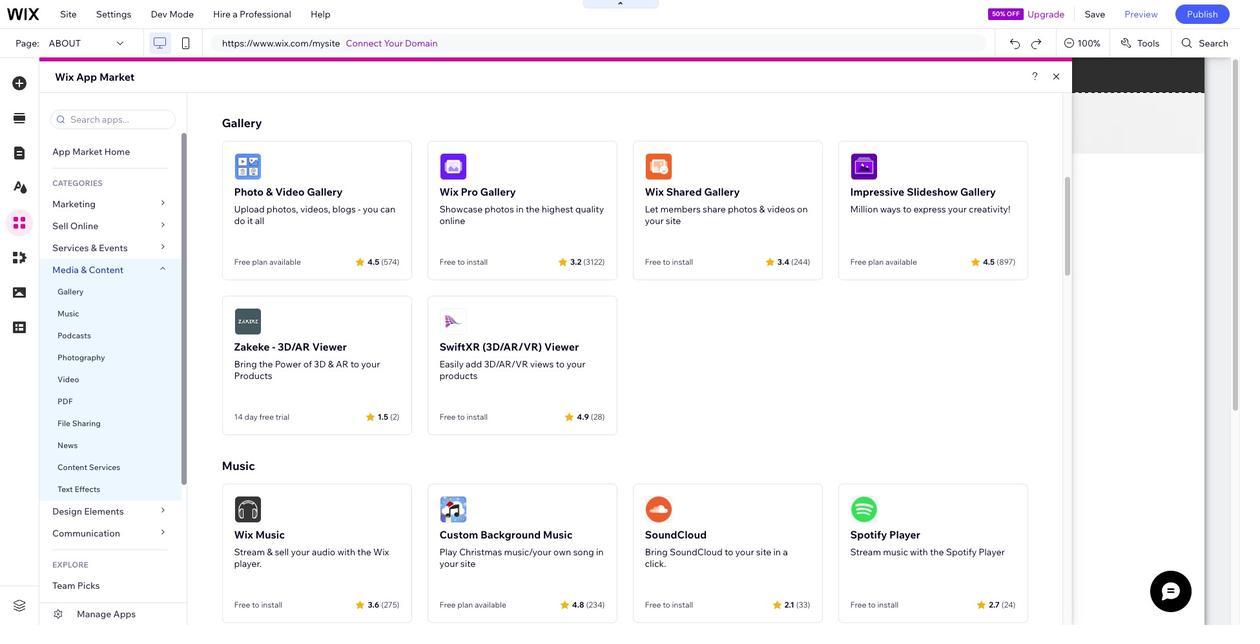 Task type: vqa. For each thing, say whether or not it's contained in the screenshot.
Team
yes



Task type: describe. For each thing, give the bounding box(es) containing it.
install for bring
[[672, 600, 693, 610]]

free for &
[[234, 600, 250, 610]]

domain
[[405, 37, 438, 49]]

gallery inside impressive slideshow gallery million ways to express your creativity!
[[960, 185, 996, 198]]

search
[[1199, 37, 1228, 49]]

gallery inside wix pro gallery showcase photos in the highest quality online
[[480, 185, 516, 198]]

media
[[52, 264, 79, 276]]

free to install for music
[[234, 600, 282, 610]]

your
[[384, 37, 403, 49]]

free to install for shared
[[645, 257, 693, 267]]

photos inside wix shared gallery let members share photos & videos on your site
[[728, 203, 757, 215]]

install for (3d/ar/vr)
[[467, 412, 488, 422]]

shared
[[666, 185, 702, 198]]

music/your
[[504, 546, 551, 558]]

https://www.wix.com/mysite connect your domain
[[222, 37, 438, 49]]

photos inside wix pro gallery showcase photos in the highest quality online
[[485, 203, 514, 215]]

wix music logo image
[[234, 496, 261, 523]]

your inside wix shared gallery let members share photos & videos on your site
[[645, 215, 664, 227]]

dev mode
[[151, 8, 194, 20]]

2.7 (24)
[[989, 600, 1016, 609]]

online
[[440, 215, 465, 227]]

spotify player logo image
[[850, 496, 877, 523]]

tools button
[[1110, 29, 1171, 57]]

in inside soundcloud bring soundcloud to your site in a click.
[[773, 546, 781, 558]]

(33)
[[796, 600, 810, 609]]

(3122)
[[583, 257, 605, 266]]

creativity!
[[969, 203, 1010, 215]]

ar
[[336, 358, 349, 370]]

3.6
[[368, 600, 379, 609]]

free for million
[[850, 257, 866, 267]]

impressive slideshow gallery logo image
[[850, 153, 877, 180]]

the inside zakeke - 3d/ar viewer bring the power of 3d & ar to your products
[[259, 358, 273, 370]]

free for play
[[440, 600, 456, 610]]

wix shared gallery let members share photos & videos on your site
[[645, 185, 808, 227]]

to inside 'swiftxr (3d/ar/vr) viewer easily add 3d/ar/vr views to your products'
[[556, 358, 565, 370]]

sidebar element
[[39, 93, 187, 625]]

photography
[[57, 353, 105, 362]]

site
[[60, 8, 77, 20]]

install for shared
[[672, 257, 693, 267]]

wix shared gallery logo image
[[645, 153, 672, 180]]

gallery inside gallery link
[[57, 287, 84, 296]]

bring inside zakeke - 3d/ar viewer bring the power of 3d & ar to your products
[[234, 358, 257, 370]]

in inside custom background music play christmas music/your own song in your site
[[596, 546, 604, 558]]

Search apps... field
[[67, 110, 171, 129]]

4.5 (897)
[[983, 257, 1016, 266]]

to inside soundcloud bring soundcloud to your site in a click.
[[725, 546, 733, 558]]

connect
[[346, 37, 382, 49]]

music link
[[39, 303, 181, 325]]

ways
[[880, 203, 901, 215]]

3.2 (3122)
[[570, 257, 605, 266]]

news link
[[39, 435, 181, 457]]

(28)
[[591, 412, 605, 421]]

background
[[481, 528, 541, 541]]

content services link
[[39, 457, 181, 479]]

- inside zakeke - 3d/ar viewer bring the power of 3d & ar to your products
[[272, 340, 275, 353]]

free to install for bring
[[645, 600, 693, 610]]

14 day free trial
[[234, 412, 289, 422]]

file sharing
[[57, 419, 101, 428]]

it
[[247, 215, 253, 227]]

install for music
[[261, 600, 282, 610]]

free plan available for million
[[850, 257, 917, 267]]

swiftxr (3d/ar/vr) viewer logo image
[[440, 308, 467, 335]]

0 vertical spatial app
[[76, 70, 97, 83]]

https://www.wix.com/mysite
[[222, 37, 340, 49]]

50% off
[[992, 10, 1020, 18]]

pdf link
[[39, 391, 181, 413]]

videos
[[767, 203, 795, 215]]

help
[[311, 8, 331, 20]]

music inside wix music stream & sell your audio with the wix player.
[[255, 528, 285, 541]]

your inside 'swiftxr (3d/ar/vr) viewer easily add 3d/ar/vr views to your products'
[[567, 358, 585, 370]]

plan for play
[[457, 600, 473, 610]]

(234)
[[586, 600, 605, 609]]

1 vertical spatial player
[[979, 546, 1005, 558]]

home
[[104, 146, 130, 158]]

soundcloud logo image
[[645, 496, 672, 523]]

services & events link
[[39, 237, 181, 259]]

save
[[1085, 8, 1105, 20]]

4.9 (28)
[[577, 412, 605, 421]]

custom
[[440, 528, 478, 541]]

gallery inside wix shared gallery let members share photos & videos on your site
[[704, 185, 740, 198]]

design
[[52, 506, 82, 517]]

team
[[52, 580, 75, 592]]

online
[[70, 220, 98, 232]]

3.2
[[570, 257, 581, 266]]

stream for spotify
[[850, 546, 881, 558]]

1.5 (2)
[[378, 412, 399, 421]]

zakeke - 3d/ar viewer logo image
[[234, 308, 261, 335]]

news
[[57, 440, 78, 450]]

wix pro gallery logo image
[[440, 153, 467, 180]]

0 vertical spatial market
[[99, 70, 134, 83]]

available for play
[[475, 600, 506, 610]]

0 vertical spatial player
[[889, 528, 920, 541]]

to inside zakeke - 3d/ar viewer bring the power of 3d & ar to your products
[[351, 358, 359, 370]]

manage apps
[[77, 608, 136, 620]]

3.4
[[777, 257, 789, 266]]

(275)
[[381, 600, 399, 609]]

player.
[[234, 558, 262, 570]]

2.7
[[989, 600, 1000, 609]]

free to install for pro
[[440, 257, 488, 267]]

(244)
[[791, 257, 810, 266]]

publish button
[[1175, 5, 1230, 24]]

marketing
[[52, 198, 96, 210]]

search button
[[1172, 29, 1240, 57]]

views
[[530, 358, 554, 370]]

1 horizontal spatial content
[[89, 264, 124, 276]]

free for to
[[645, 600, 661, 610]]

highest
[[542, 203, 573, 215]]

app market home
[[52, 146, 130, 158]]

sell
[[275, 546, 289, 558]]

in inside wix pro gallery showcase photos in the highest quality online
[[516, 203, 524, 215]]

newest
[[52, 602, 85, 614]]

free for let
[[645, 257, 661, 267]]

custom background music play christmas music/your own song in your site
[[440, 528, 604, 570]]

music
[[883, 546, 908, 558]]

the inside wix music stream & sell your audio with the wix player.
[[357, 546, 371, 558]]

manage
[[77, 608, 111, 620]]

team picks link
[[39, 575, 181, 597]]

pdf
[[57, 397, 73, 406]]

all
[[255, 215, 264, 227]]

custom background music logo image
[[440, 496, 467, 523]]

0 vertical spatial services
[[52, 242, 89, 254]]

free to install for player
[[850, 600, 899, 610]]

share
[[703, 203, 726, 215]]

your inside impressive slideshow gallery million ways to express your creativity!
[[948, 203, 967, 215]]

showcase
[[440, 203, 483, 215]]

slideshow
[[907, 185, 958, 198]]

available for gallery
[[269, 257, 301, 267]]

can
[[380, 203, 395, 215]]

0 horizontal spatial a
[[233, 8, 238, 20]]

picks
[[77, 580, 100, 592]]

quality
[[575, 203, 604, 215]]

photos,
[[267, 203, 298, 215]]

video inside sidebar element
[[57, 375, 79, 384]]

wix up 3.6 (275) on the bottom
[[373, 546, 389, 558]]

2.1
[[785, 600, 794, 609]]

a inside soundcloud bring soundcloud to your site in a click.
[[783, 546, 788, 558]]

photo & video gallery logo image
[[234, 153, 261, 180]]

categories
[[52, 178, 103, 188]]

1 vertical spatial services
[[89, 462, 120, 472]]

viewer inside 'swiftxr (3d/ar/vr) viewer easily add 3d/ar/vr views to your products'
[[544, 340, 579, 353]]

4.5 for impressive slideshow gallery
[[983, 257, 995, 266]]



Task type: locate. For each thing, give the bounding box(es) containing it.
1 horizontal spatial free plan available
[[440, 600, 506, 610]]

file sharing link
[[39, 413, 181, 435]]

video inside photo & video gallery upload photos, videos, blogs - you can do it all
[[275, 185, 305, 198]]

gallery inside photo & video gallery upload photos, videos, blogs - you can do it all
[[307, 185, 343, 198]]

gallery up photo & video gallery logo
[[222, 116, 262, 130]]

0 horizontal spatial 4.5
[[368, 257, 379, 266]]

1 horizontal spatial -
[[358, 203, 361, 215]]

free plan available for gallery
[[234, 257, 301, 267]]

media & content
[[52, 264, 124, 276]]

0 horizontal spatial video
[[57, 375, 79, 384]]

1 horizontal spatial available
[[475, 600, 506, 610]]

plan down christmas
[[457, 600, 473, 610]]

photo & video gallery upload photos, videos, blogs - you can do it all
[[234, 185, 395, 227]]

music up own
[[543, 528, 573, 541]]

bring down the soundcloud logo
[[645, 546, 668, 558]]

0 horizontal spatial apps
[[87, 602, 109, 614]]

market
[[99, 70, 134, 83], [72, 146, 102, 158]]

install
[[467, 257, 488, 267], [672, 257, 693, 267], [467, 412, 488, 422], [261, 600, 282, 610], [672, 600, 693, 610], [877, 600, 899, 610]]

0 horizontal spatial free plan available
[[234, 257, 301, 267]]

0 vertical spatial spotify
[[850, 528, 887, 541]]

4.5 left (574)
[[368, 257, 379, 266]]

express
[[914, 203, 946, 215]]

photography link
[[39, 347, 181, 369]]

wix for wix app market
[[55, 70, 74, 83]]

1 horizontal spatial app
[[76, 70, 97, 83]]

1 horizontal spatial with
[[910, 546, 928, 558]]

market left home
[[72, 146, 102, 158]]

plan for gallery
[[252, 257, 268, 267]]

photos right showcase
[[485, 203, 514, 215]]

1 vertical spatial soundcloud
[[670, 546, 723, 558]]

2 4.5 from the left
[[983, 257, 995, 266]]

marketing link
[[39, 193, 181, 215]]

0 horizontal spatial spotify
[[850, 528, 887, 541]]

the inside spotify player stream music with the spotify player
[[930, 546, 944, 558]]

app inside sidebar element
[[52, 146, 70, 158]]

soundcloud bring soundcloud to your site in a click.
[[645, 528, 788, 570]]

gallery link
[[39, 281, 181, 303]]

free plan available down christmas
[[440, 600, 506, 610]]

free down online
[[440, 257, 456, 267]]

site inside soundcloud bring soundcloud to your site in a click.
[[756, 546, 771, 558]]

1 stream from the left
[[234, 546, 265, 558]]

music inside custom background music play christmas music/your own song in your site
[[543, 528, 573, 541]]

stream left music
[[850, 546, 881, 558]]

music inside sidebar element
[[57, 309, 79, 318]]

publish
[[1187, 8, 1218, 20]]

christmas
[[459, 546, 502, 558]]

4.5
[[368, 257, 379, 266], [983, 257, 995, 266]]

wix inside wix pro gallery showcase photos in the highest quality online
[[440, 185, 458, 198]]

services down sell online
[[52, 242, 89, 254]]

music up podcasts
[[57, 309, 79, 318]]

2 photos from the left
[[728, 203, 757, 215]]

1 vertical spatial content
[[57, 462, 87, 472]]

0 horizontal spatial content
[[57, 462, 87, 472]]

& left videos
[[759, 203, 765, 215]]

upload
[[234, 203, 265, 215]]

with right music
[[910, 546, 928, 558]]

1 horizontal spatial video
[[275, 185, 305, 198]]

free down let
[[645, 257, 661, 267]]

explore
[[52, 560, 88, 570]]

media & content link
[[39, 259, 181, 281]]

1 vertical spatial app
[[52, 146, 70, 158]]

effects
[[75, 484, 100, 494]]

spotify
[[850, 528, 887, 541], [946, 546, 977, 558]]

free
[[259, 412, 274, 422]]

0 horizontal spatial -
[[272, 340, 275, 353]]

video up pdf
[[57, 375, 79, 384]]

music
[[57, 309, 79, 318], [222, 459, 255, 473], [255, 528, 285, 541], [543, 528, 573, 541]]

1 horizontal spatial apps
[[113, 608, 136, 620]]

player
[[889, 528, 920, 541], [979, 546, 1005, 558]]

tools
[[1137, 37, 1160, 49]]

wix for wix shared gallery let members share photos & videos on your site
[[645, 185, 664, 198]]

2 horizontal spatial in
[[773, 546, 781, 558]]

plan for million
[[868, 257, 884, 267]]

about
[[49, 37, 81, 49]]

wix inside wix shared gallery let members share photos & videos on your site
[[645, 185, 664, 198]]

own
[[553, 546, 571, 558]]

viewer up the views
[[544, 340, 579, 353]]

0 vertical spatial a
[[233, 8, 238, 20]]

plan down million
[[868, 257, 884, 267]]

2 horizontal spatial available
[[885, 257, 917, 267]]

0 vertical spatial video
[[275, 185, 305, 198]]

2.1 (33)
[[785, 600, 810, 609]]

text effects
[[57, 484, 100, 494]]

app down about
[[76, 70, 97, 83]]

- left the 'you'
[[358, 203, 361, 215]]

0 horizontal spatial site
[[460, 558, 476, 570]]

available down christmas
[[475, 600, 506, 610]]

with inside spotify player stream music with the spotify player
[[910, 546, 928, 558]]

video
[[275, 185, 305, 198], [57, 375, 79, 384]]

the inside wix pro gallery showcase photos in the highest quality online
[[526, 203, 540, 215]]

site inside wix shared gallery let members share photos & videos on your site
[[666, 215, 681, 227]]

1 vertical spatial a
[[783, 546, 788, 558]]

1 horizontal spatial spotify
[[946, 546, 977, 558]]

on
[[797, 203, 808, 215]]

events
[[99, 242, 128, 254]]

site
[[666, 215, 681, 227], [756, 546, 771, 558], [460, 558, 476, 570]]

1 horizontal spatial photos
[[728, 203, 757, 215]]

free to install down the player.
[[234, 600, 282, 610]]

- inside photo & video gallery upload photos, videos, blogs - you can do it all
[[358, 203, 361, 215]]

wix up let
[[645, 185, 664, 198]]

2 horizontal spatial free plan available
[[850, 257, 917, 267]]

the right music
[[930, 546, 944, 558]]

free to install down music
[[850, 600, 899, 610]]

0 horizontal spatial app
[[52, 146, 70, 158]]

1 vertical spatial bring
[[645, 546, 668, 558]]

stream
[[234, 546, 265, 558], [850, 546, 881, 558]]

the right audio
[[357, 546, 371, 558]]

viewer up 3d
[[312, 340, 347, 353]]

music up wix music logo
[[222, 459, 255, 473]]

gallery up videos, at the top of the page
[[307, 185, 343, 198]]

1 horizontal spatial a
[[783, 546, 788, 558]]

play
[[440, 546, 457, 558]]

free right (33)
[[850, 600, 866, 610]]

bring inside soundcloud bring soundcloud to your site in a click.
[[645, 546, 668, 558]]

app
[[76, 70, 97, 83], [52, 146, 70, 158]]

video up photos,
[[275, 185, 305, 198]]

0 horizontal spatial stream
[[234, 546, 265, 558]]

1 vertical spatial -
[[272, 340, 275, 353]]

install for pro
[[467, 257, 488, 267]]

1 viewer from the left
[[312, 340, 347, 353]]

the left highest
[[526, 203, 540, 215]]

text effects link
[[39, 479, 181, 501]]

do
[[234, 215, 245, 227]]

with inside wix music stream & sell your audio with the wix player.
[[337, 546, 355, 558]]

1 horizontal spatial bring
[[645, 546, 668, 558]]

wix
[[55, 70, 74, 83], [440, 185, 458, 198], [645, 185, 664, 198], [234, 528, 253, 541], [373, 546, 389, 558]]

0 horizontal spatial in
[[516, 203, 524, 215]]

the left power
[[259, 358, 273, 370]]

0 horizontal spatial bring
[[234, 358, 257, 370]]

& inside wix music stream & sell your audio with the wix player.
[[267, 546, 273, 558]]

stream inside spotify player stream music with the spotify player
[[850, 546, 881, 558]]

1 vertical spatial market
[[72, 146, 102, 158]]

newest apps link
[[39, 597, 181, 619]]

hire a professional
[[213, 8, 291, 20]]

0 horizontal spatial with
[[337, 546, 355, 558]]

sell online link
[[39, 215, 181, 237]]

0 vertical spatial soundcloud
[[645, 528, 707, 541]]

& inside photo & video gallery upload photos, videos, blogs - you can do it all
[[266, 185, 273, 198]]

podcasts
[[57, 331, 91, 340]]

free
[[234, 257, 250, 267], [440, 257, 456, 267], [645, 257, 661, 267], [850, 257, 866, 267], [440, 412, 456, 422], [234, 600, 250, 610], [440, 600, 456, 610], [645, 600, 661, 610], [850, 600, 866, 610]]

swiftxr (3d/ar/vr) viewer easily add 3d/ar/vr views to your products
[[440, 340, 585, 382]]

free down the click.
[[645, 600, 661, 610]]

to inside impressive slideshow gallery million ways to express your creativity!
[[903, 203, 912, 215]]

0 vertical spatial -
[[358, 203, 361, 215]]

with right audio
[[337, 546, 355, 558]]

soundcloud down the soundcloud logo
[[645, 528, 707, 541]]

viewer inside zakeke - 3d/ar viewer bring the power of 3d & ar to your products
[[312, 340, 347, 353]]

0 horizontal spatial player
[[889, 528, 920, 541]]

a right hire
[[233, 8, 238, 20]]

3.6 (275)
[[368, 600, 399, 609]]

& left events
[[91, 242, 97, 254]]

app up categories
[[52, 146, 70, 158]]

& right 3d
[[328, 358, 334, 370]]

content down news
[[57, 462, 87, 472]]

dev
[[151, 8, 167, 20]]

your inside soundcloud bring soundcloud to your site in a click.
[[735, 546, 754, 558]]

music up sell
[[255, 528, 285, 541]]

communication link
[[39, 523, 181, 544]]

0 vertical spatial content
[[89, 264, 124, 276]]

free plan available down ways in the top right of the page
[[850, 257, 917, 267]]

photos
[[485, 203, 514, 215], [728, 203, 757, 215]]

members
[[660, 203, 701, 215]]

1 horizontal spatial plan
[[457, 600, 473, 610]]

free to install down members
[[645, 257, 693, 267]]

stream for wix
[[234, 546, 265, 558]]

free down million
[[850, 257, 866, 267]]

free for showcase
[[440, 257, 456, 267]]

0 horizontal spatial photos
[[485, 203, 514, 215]]

4.8
[[572, 600, 584, 609]]

free to install down online
[[440, 257, 488, 267]]

1 horizontal spatial site
[[666, 215, 681, 227]]

(3d/ar/vr)
[[482, 340, 542, 353]]

0 horizontal spatial available
[[269, 257, 301, 267]]

player up music
[[889, 528, 920, 541]]

free plan available down all
[[234, 257, 301, 267]]

professional
[[240, 8, 291, 20]]

1.5
[[378, 412, 388, 421]]

free for easily
[[440, 412, 456, 422]]

1 4.5 from the left
[[368, 257, 379, 266]]

soundcloud
[[645, 528, 707, 541], [670, 546, 723, 558]]

videos,
[[300, 203, 330, 215]]

free for music
[[850, 600, 866, 610]]

2 viewer from the left
[[544, 340, 579, 353]]

(24)
[[1002, 600, 1016, 609]]

& inside wix shared gallery let members share photos & videos on your site
[[759, 203, 765, 215]]

wix for wix music stream & sell your audio with the wix player.
[[234, 528, 253, 541]]

services down news link
[[89, 462, 120, 472]]

stream inside wix music stream & sell your audio with the wix player.
[[234, 546, 265, 558]]

stream left sell
[[234, 546, 265, 558]]

services & events
[[52, 242, 128, 254]]

1 vertical spatial video
[[57, 375, 79, 384]]

free down play
[[440, 600, 456, 610]]

player up 2.7
[[979, 546, 1005, 558]]

2 stream from the left
[[850, 546, 881, 558]]

wix app market
[[55, 70, 134, 83]]

of
[[303, 358, 312, 370]]

14
[[234, 412, 243, 422]]

free to install down the click.
[[645, 600, 693, 610]]

bring down zakeke
[[234, 358, 257, 370]]

1 horizontal spatial in
[[596, 546, 604, 558]]

plan
[[252, 257, 268, 267], [868, 257, 884, 267], [457, 600, 473, 610]]

soundcloud right the click.
[[670, 546, 723, 558]]

wix left pro
[[440, 185, 458, 198]]

free for gallery
[[234, 257, 250, 267]]

1 horizontal spatial 4.5
[[983, 257, 995, 266]]

bring
[[234, 358, 257, 370], [645, 546, 668, 558]]

available for million
[[885, 257, 917, 267]]

free to install down the 'products'
[[440, 412, 488, 422]]

photos right share
[[728, 203, 757, 215]]

market inside sidebar element
[[72, 146, 102, 158]]

wix down wix music logo
[[234, 528, 253, 541]]

1 horizontal spatial viewer
[[544, 340, 579, 353]]

1 photos from the left
[[485, 203, 514, 215]]

plan down all
[[252, 257, 268, 267]]

(2)
[[390, 412, 399, 421]]

settings
[[96, 8, 131, 20]]

free down do
[[234, 257, 250, 267]]

free down the 'products'
[[440, 412, 456, 422]]

apps for newest apps
[[87, 602, 109, 614]]

file
[[57, 419, 70, 428]]

2 horizontal spatial site
[[756, 546, 771, 558]]

wix music stream & sell your audio with the wix player.
[[234, 528, 389, 570]]

wix down about
[[55, 70, 74, 83]]

gallery down media
[[57, 287, 84, 296]]

4.5 left "(897)"
[[983, 257, 995, 266]]

0 horizontal spatial plan
[[252, 257, 268, 267]]

click.
[[645, 558, 666, 570]]

gallery up share
[[704, 185, 740, 198]]

upgrade
[[1028, 8, 1065, 20]]

wix for wix pro gallery showcase photos in the highest quality online
[[440, 185, 458, 198]]

swiftxr
[[440, 340, 480, 353]]

&
[[266, 185, 273, 198], [759, 203, 765, 215], [91, 242, 97, 254], [81, 264, 87, 276], [328, 358, 334, 370], [267, 546, 273, 558]]

free plan available for play
[[440, 600, 506, 610]]

your
[[948, 203, 967, 215], [645, 215, 664, 227], [361, 358, 380, 370], [567, 358, 585, 370], [291, 546, 310, 558], [735, 546, 754, 558], [440, 558, 458, 570]]

market up search apps... field
[[99, 70, 134, 83]]

the
[[526, 203, 540, 215], [259, 358, 273, 370], [357, 546, 371, 558], [930, 546, 944, 558]]

design elements
[[52, 506, 124, 517]]

1 with from the left
[[337, 546, 355, 558]]

gallery up the creativity!
[[960, 185, 996, 198]]

& right media
[[81, 264, 87, 276]]

free to install for (3d/ar/vr)
[[440, 412, 488, 422]]

apps for manage apps
[[113, 608, 136, 620]]

0 horizontal spatial viewer
[[312, 340, 347, 353]]

- left 3d/ar
[[272, 340, 275, 353]]

0 vertical spatial bring
[[234, 358, 257, 370]]

available down ways in the top right of the page
[[885, 257, 917, 267]]

content up gallery link
[[89, 264, 124, 276]]

a up the 2.1
[[783, 546, 788, 558]]

power
[[275, 358, 301, 370]]

1 horizontal spatial player
[[979, 546, 1005, 558]]

day
[[245, 412, 258, 422]]

& left sell
[[267, 546, 273, 558]]

available down photos,
[[269, 257, 301, 267]]

50%
[[992, 10, 1005, 18]]

gallery right pro
[[480, 185, 516, 198]]

& inside zakeke - 3d/ar viewer bring the power of 3d & ar to your products
[[328, 358, 334, 370]]

4.8 (234)
[[572, 600, 605, 609]]

song
[[573, 546, 594, 558]]

trial
[[276, 412, 289, 422]]

you
[[363, 203, 378, 215]]

& right photo
[[266, 185, 273, 198]]

2 horizontal spatial plan
[[868, 257, 884, 267]]

your inside wix music stream & sell your audio with the wix player.
[[291, 546, 310, 558]]

1 horizontal spatial stream
[[850, 546, 881, 558]]

install for player
[[877, 600, 899, 610]]

2 with from the left
[[910, 546, 928, 558]]

manage apps link
[[39, 603, 187, 625]]

free down the player.
[[234, 600, 250, 610]]

1 vertical spatial spotify
[[946, 546, 977, 558]]

sell
[[52, 220, 68, 232]]

your inside custom background music play christmas music/your own song in your site
[[440, 558, 458, 570]]

a
[[233, 8, 238, 20], [783, 546, 788, 558]]

your inside zakeke - 3d/ar viewer bring the power of 3d & ar to your products
[[361, 358, 380, 370]]

apps
[[87, 602, 109, 614], [113, 608, 136, 620]]

site inside custom background music play christmas music/your own song in your site
[[460, 558, 476, 570]]

4.5 for photo & video gallery
[[368, 257, 379, 266]]



